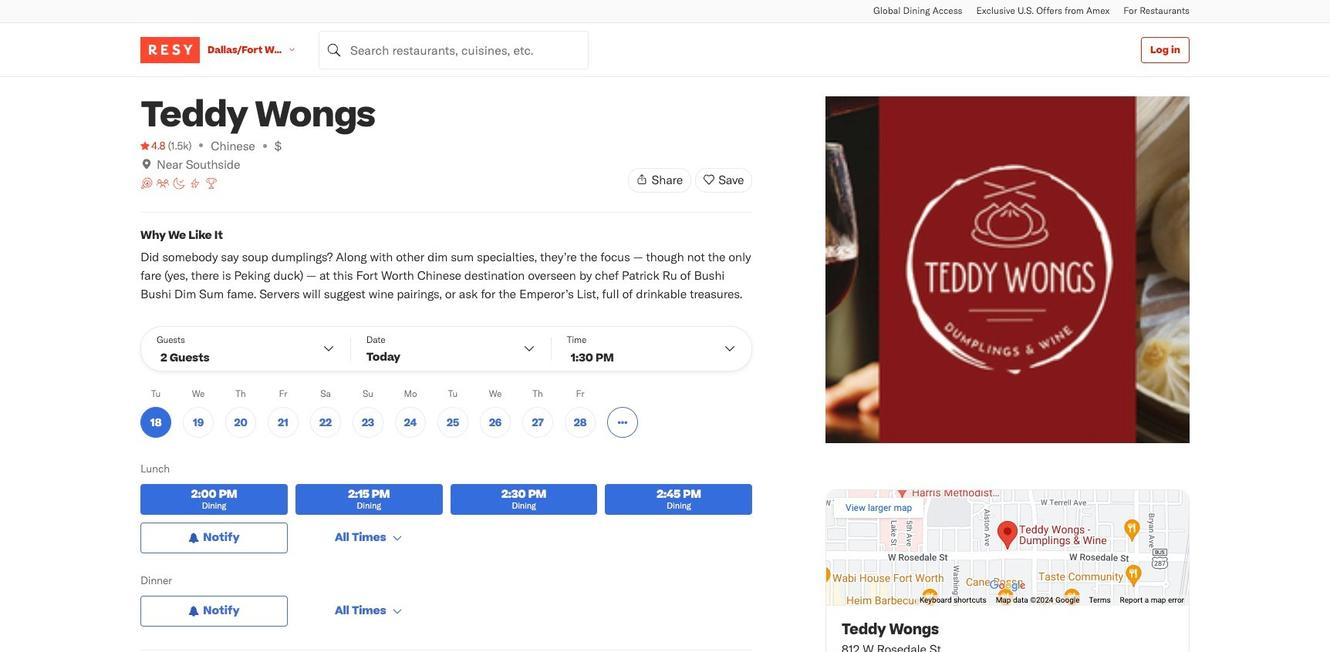 Task type: locate. For each thing, give the bounding box(es) containing it.
Search restaurants, cuisines, etc. text field
[[319, 30, 589, 69]]

None field
[[319, 30, 589, 69]]



Task type: vqa. For each thing, say whether or not it's contained in the screenshot.
search restaurants, cuisines, etc. text field at left top
yes



Task type: describe. For each thing, give the bounding box(es) containing it.
4.8 out of 5 stars image
[[140, 138, 165, 154]]



